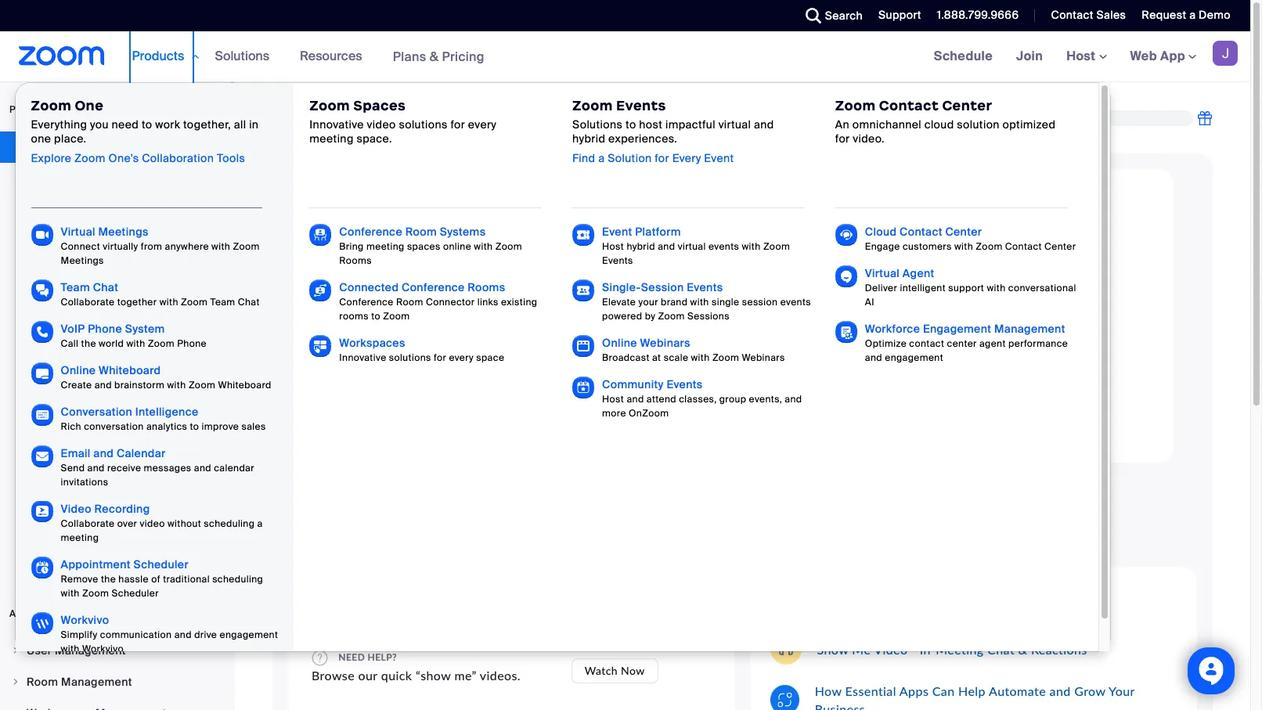 Task type: describe. For each thing, give the bounding box(es) containing it.
solution
[[957, 118, 1000, 132]]

video recording image
[[31, 501, 53, 523]]

innovative inside workspaces innovative solutions for every space
[[339, 352, 387, 364]]

virtual meetings image
[[31, 224, 53, 246]]

with inside team chat collaborate together with zoom team chat
[[159, 296, 178, 309]]

with inside "event platform host hybrid and virtual events with zoom events"
[[742, 240, 761, 253]]

more
[[602, 407, 626, 420]]

call
[[61, 338, 79, 350]]

zoom inside appointment scheduler remove the hassle of traditional scheduling with zoom scheduler
[[82, 587, 109, 600]]

1.888.799.9666
[[937, 8, 1019, 22]]

and inside "online whiteboard create and brainstorm with zoom whiteboard"
[[95, 379, 112, 392]]

notes
[[27, 403, 59, 417]]

grow
[[1075, 684, 1106, 699]]

engagement inside workvivo simplify communication and drive engagement with workvivo
[[220, 629, 278, 641]]

virtual agent deliver intelligent support with conversational ai
[[865, 266, 1077, 309]]

"show
[[416, 668, 451, 683]]

and up invitations
[[87, 462, 105, 475]]

zoom inside 'single-session events elevate your brand with single session events powered by zoom sessions'
[[658, 310, 685, 323]]

with inside the voip phone system call the world with zoom phone
[[126, 338, 145, 350]]

onzoom
[[629, 407, 669, 420]]

your inside how essential apps can help automate and grow your business
[[1109, 684, 1135, 699]]

zoom inside zoom spaces innovative video solutions for every meeting space.
[[310, 97, 350, 114]]

for inside workspaces innovative solutions for every space
[[434, 352, 447, 364]]

with inside the cloud contact center engage customers with zoom contact center
[[955, 240, 974, 253]]

events inside the community events host and attend classes, group events, and more onzoom
[[667, 377, 703, 392]]

recordings
[[27, 436, 88, 450]]

an
[[836, 118, 850, 132]]

meeting inside the conference room systems bring meeting spaces online with zoom rooms
[[366, 240, 405, 253]]

tools
[[217, 151, 245, 165]]

personal contacts link
[[0, 296, 230, 327]]

community
[[602, 377, 664, 392]]

recording
[[94, 502, 150, 516]]

download zoom to your computer
[[374, 258, 626, 277]]

zoom down online
[[453, 258, 494, 277]]

room inside 'room management' menu item
[[27, 675, 58, 689]]

space
[[476, 352, 505, 364]]

session
[[742, 296, 778, 309]]

appointment scheduler remove the hassle of traditional scheduling with zoom scheduler
[[61, 558, 263, 600]]

zoom inside "online whiteboard create and brainstorm with zoom whiteboard"
[[189, 379, 215, 392]]

team chat image
[[31, 280, 53, 302]]

events inside 'single-session events elevate your brand with single session events powered by zoom sessions'
[[781, 296, 811, 309]]

zoom inside zoom contact center an omnichannel cloud solution optimized for video.
[[836, 97, 876, 114]]

profile
[[27, 173, 61, 187]]

scheduling inside video recording collaborate over video without scheduling a meeting
[[204, 518, 255, 530]]

to right way
[[727, 127, 738, 140]]

virtual inside zoom events solutions to host impactful virtual and hybrid experiences. find a solution for every event
[[719, 118, 751, 132]]

let's get started!
[[335, 193, 480, 216]]

voip phone system image
[[31, 321, 53, 343]]

room management menu item
[[0, 667, 230, 697]]

sales
[[1097, 8, 1126, 22]]

0 vertical spatial workvivo
[[61, 613, 109, 627]]

cloud
[[925, 118, 954, 132]]

0 vertical spatial of
[[285, 112, 294, 124]]

show
[[817, 642, 849, 657]]

zoom down the place.
[[74, 151, 106, 165]]

completed
[[305, 112, 352, 124]]

search
[[825, 9, 863, 23]]

zoom inside the voip phone system call the world with zoom phone
[[148, 338, 175, 350]]

engagement
[[923, 322, 992, 336]]

virtual for virtual agent
[[865, 266, 900, 280]]

start,
[[714, 249, 752, 268]]

cloud contact center engage customers with zoom contact center
[[865, 225, 1076, 253]]

personal contacts
[[27, 305, 126, 319]]

2 vertical spatial &
[[1019, 642, 1028, 657]]

scheduling inside appointment scheduler remove the hassle of traditional scheduling with zoom scheduler
[[212, 573, 263, 586]]

email calendar image
[[31, 446, 53, 468]]

to inside zoom one everything you need to work together, all in one place. explore zoom one's collaboration tools
[[142, 118, 152, 132]]

classes,
[[679, 393, 717, 406]]

1 vertical spatial scheduler
[[134, 558, 189, 572]]

every inside workspaces innovative solutions for every space
[[449, 352, 474, 364]]

collaborate for team
[[61, 296, 115, 309]]

simplify
[[61, 629, 98, 641]]

with inside the conference room systems bring meeting spaces online with zoom rooms
[[474, 240, 493, 253]]

to inside conversation intelligence rich conversation analytics to improve sales
[[190, 421, 199, 433]]

and inside "event platform host hybrid and virtual events with zoom events"
[[658, 240, 675, 253]]

the inside the voip phone system call the world with zoom phone
[[81, 338, 96, 350]]

room inside the conference room systems bring meeting spaces online with zoom rooms
[[405, 225, 437, 239]]

client.
[[860, 271, 907, 290]]

email and calendar send and receive messages and calendar invitations
[[61, 446, 254, 489]]

zoom spaces innovative video solutions for every meeting space.
[[310, 97, 497, 146]]

online whiteboard link
[[61, 363, 161, 377]]

calendar
[[214, 462, 254, 475]]

2 vertical spatial center
[[1045, 240, 1076, 253]]

with inside "virtual agent deliver intelligent support with conversational ai"
[[987, 282, 1006, 294]]

with inside appointment scheduler remove the hassle of traditional scheduling with zoom scheduler
[[61, 587, 80, 600]]

single-session events image
[[573, 280, 595, 302]]

host for event platform
[[602, 240, 624, 253]]

video inside video recording collaborate over video without scheduling a meeting
[[61, 502, 92, 516]]

zoom inside team chat collaborate together with zoom team chat
[[181, 296, 208, 309]]

meetings link
[[0, 197, 230, 229]]

and right events,
[[785, 393, 802, 406]]

settings
[[27, 502, 72, 516]]

profile picture image
[[1213, 41, 1238, 66]]

events,
[[749, 393, 782, 406]]

one
[[31, 132, 51, 146]]

personal for personal contacts
[[27, 305, 74, 319]]

1 vertical spatial phone
[[88, 322, 122, 336]]

with inside online webinars broadcast at scale with zoom webinars
[[691, 352, 710, 364]]

with inside "online whiteboard create and brainstorm with zoom whiteboard"
[[167, 379, 186, 392]]

cloud
[[865, 225, 897, 239]]

admin
[[9, 608, 42, 620]]

connected conference rooms conference room connector links existing rooms to zoom
[[339, 280, 538, 323]]

one
[[75, 97, 104, 114]]

video inside zoom spaces innovative video solutions for every meeting space.
[[367, 118, 396, 132]]

meetings navigation
[[922, 31, 1251, 82]]

events inside "event platform host hybrid and virtual events with zoom events"
[[709, 240, 740, 253]]

a inside zoom events solutions to host impactful virtual and hybrid experiences. find a solution for every event
[[598, 151, 605, 165]]

personal for personal devices
[[27, 338, 74, 352]]

single-session events elevate your brand with single session events powered by zoom sessions
[[602, 280, 811, 323]]

the inside appointment scheduler remove the hassle of traditional scheduling with zoom scheduler
[[101, 573, 116, 586]]

and up receive
[[93, 446, 114, 460]]

reports link
[[0, 559, 230, 591]]

conference inside the conference room systems bring meeting spaces online with zoom rooms
[[339, 225, 403, 239]]

single
[[712, 296, 740, 309]]

banner containing zoom one
[[0, 31, 1251, 684]]

in-
[[920, 642, 936, 657]]

meeting inside video recording collaborate over video without scheduling a meeting
[[61, 532, 99, 544]]

0 horizontal spatial chat
[[93, 280, 118, 294]]

zoom inside connected conference rooms conference room connector links existing rooms to zoom
[[383, 310, 410, 323]]

you're on your way to receiving a special gift!
[[627, 127, 858, 140]]

event inside zoom events solutions to host impactful virtual and hybrid experiences. find a solution for every event
[[704, 151, 734, 165]]

community events image
[[573, 377, 595, 399]]

a left special
[[791, 127, 796, 140]]

workforce engagement management link
[[865, 322, 1066, 336]]

1 vertical spatial meetings
[[98, 225, 149, 239]]

collaboration
[[142, 151, 214, 165]]

traditional
[[163, 573, 210, 586]]

essential
[[845, 684, 897, 699]]

conversational
[[1009, 282, 1077, 294]]

rooms
[[339, 310, 369, 323]]

conversation intelligence image
[[31, 404, 53, 426]]

your inside 'single-session events elevate your brand with single session events powered by zoom sessions'
[[639, 296, 659, 309]]

and down community
[[627, 393, 644, 406]]

connected conference rooms image
[[310, 280, 332, 302]]

event platform link
[[602, 225, 681, 239]]

2 vertical spatial meetings
[[61, 255, 104, 267]]

scheduler link
[[0, 526, 230, 558]]

settings link
[[0, 493, 230, 525]]

contact up the "customers"
[[900, 225, 943, 239]]

1 vertical spatial team
[[210, 296, 235, 309]]

scheduler inside personal menu menu
[[27, 535, 82, 549]]

collaborate for video
[[61, 518, 115, 530]]

rooms inside connected conference rooms conference room connector links existing rooms to zoom
[[468, 280, 505, 294]]

virtual inside "event platform host hybrid and virtual events with zoom events"
[[678, 240, 706, 253]]

video inside video recording collaborate over video without scheduling a meeting
[[140, 518, 165, 530]]

2 vertical spatial video
[[874, 642, 908, 657]]

videos.
[[480, 668, 521, 683]]

devices
[[77, 338, 120, 352]]

admin menu menu
[[0, 636, 230, 710]]

room management
[[27, 675, 132, 689]]

webinars inside personal menu menu
[[27, 239, 77, 253]]

user management menu item
[[0, 636, 230, 666]]

rooms inside the conference room systems bring meeting spaces online with zoom rooms
[[339, 255, 372, 267]]

at
[[652, 352, 661, 364]]

and inside workforce engagement management optimize contact center agent performance and engagement
[[865, 352, 883, 364]]

sessions
[[688, 310, 730, 323]]

1 vertical spatial your
[[423, 322, 456, 341]]

check your audio & video
[[374, 322, 564, 341]]

0 vertical spatial your
[[517, 258, 550, 277]]

world
[[99, 338, 124, 350]]

2 vertical spatial conference
[[339, 296, 394, 309]]

and inside how essential apps can help automate and grow your business
[[1050, 684, 1071, 699]]

how essential apps can help automate and grow your business link
[[815, 684, 1135, 710]]

voip phone system link
[[61, 322, 165, 336]]

2 vertical spatial webinars
[[742, 352, 785, 364]]

watch now button
[[572, 659, 658, 684]]

together,
[[183, 118, 231, 132]]

webinars link
[[0, 230, 230, 262]]

center for cloud
[[946, 225, 982, 239]]

help?
[[368, 651, 397, 663]]

zoom one everything you need to work together, all in one place. explore zoom one's collaboration tools
[[31, 97, 259, 165]]

support
[[949, 282, 985, 294]]

zoom logo image
[[19, 46, 105, 66]]

get
[[380, 193, 408, 216]]

conversation
[[84, 421, 144, 433]]

0 horizontal spatial whiteboard
[[99, 363, 161, 377]]

engagement inside workforce engagement management optimize contact center agent performance and engagement
[[885, 352, 944, 364]]

elevate
[[602, 296, 636, 309]]

workforce engagement management image
[[836, 321, 857, 343]]

host
[[639, 118, 663, 132]]

audio
[[459, 322, 502, 341]]

zoom inside start, join, and schedule meetings directly from your zoom desktop client.
[[750, 271, 791, 290]]

home link
[[0, 132, 230, 163]]

zoom inside the cloud contact center engage customers with zoom contact center
[[976, 240, 1003, 253]]

appointment scheduler image
[[31, 557, 53, 579]]



Task type: locate. For each thing, give the bounding box(es) containing it.
right image left user
[[11, 646, 20, 656]]

webinars up the team chat icon
[[27, 239, 77, 253]]

0 vertical spatial online
[[602, 336, 637, 350]]

engagement right drive
[[220, 629, 278, 641]]

0 vertical spatial center
[[942, 97, 992, 114]]

plans & pricing link
[[393, 48, 485, 65], [393, 48, 485, 65]]

apps
[[900, 684, 929, 699]]

for inside zoom contact center an omnichannel cloud solution optimized for video.
[[836, 132, 850, 146]]

appointment scheduler link
[[61, 558, 189, 572]]

contact sales
[[1051, 8, 1126, 22]]

gift!
[[838, 127, 858, 140]]

events left join,
[[709, 240, 740, 253]]

management inside workforce engagement management optimize contact center agent performance and engagement
[[995, 322, 1066, 336]]

plans & pricing
[[393, 48, 485, 65]]

host button
[[1067, 48, 1107, 64]]

workvivo link
[[61, 613, 109, 627]]

room down connected conference rooms link at the left top of the page
[[396, 296, 423, 309]]

virtual for virtual meetings
[[61, 225, 95, 239]]

zoom down 'anywhere'
[[181, 296, 208, 309]]

online inside "online whiteboard create and brainstorm with zoom whiteboard"
[[61, 363, 96, 377]]

over
[[117, 518, 137, 530]]

phone up "online whiteboard create and brainstorm with zoom whiteboard" at the left of the page
[[177, 338, 207, 350]]

right image for user management
[[11, 646, 20, 656]]

and down platform
[[658, 240, 675, 253]]

without
[[168, 518, 201, 530]]

request
[[1142, 8, 1187, 22]]

with right support
[[987, 282, 1006, 294]]

phone inside personal menu menu
[[27, 272, 61, 286]]

solutions up the 'find'
[[573, 118, 623, 132]]

attend
[[647, 393, 677, 406]]

video left -
[[874, 642, 908, 657]]

0 vertical spatial management
[[995, 322, 1066, 336]]

and inside workvivo simplify communication and drive engagement with workvivo
[[174, 629, 192, 641]]

clips
[[27, 469, 54, 483]]

request a demo link
[[1130, 0, 1251, 31], [1142, 8, 1231, 22]]

zoom inside the conference room systems bring meeting spaces online with zoom rooms
[[495, 240, 522, 253]]

1 horizontal spatial virtual
[[865, 266, 900, 280]]

started!
[[412, 193, 480, 216]]

workforce
[[865, 322, 920, 336]]

virtual agent image
[[836, 265, 857, 287]]

to inside zoom events solutions to host impactful virtual and hybrid experiences. find a solution for every event
[[626, 118, 636, 132]]

0 vertical spatial your
[[678, 127, 701, 140]]

virtual inside "virtual agent deliver intelligent support with conversational ai"
[[865, 266, 900, 280]]

chat left connected conference rooms icon
[[238, 296, 260, 309]]

1 vertical spatial rooms
[[468, 280, 505, 294]]

1 vertical spatial online
[[61, 363, 96, 377]]

contact up conversational at the top of the page
[[1005, 240, 1042, 253]]

optimized
[[1003, 118, 1056, 132]]

with inside workvivo simplify communication and drive engagement with workvivo
[[61, 643, 80, 656]]

your up existing
[[517, 258, 550, 277]]

1 vertical spatial of
[[151, 573, 160, 586]]

0 vertical spatial meetings
[[27, 206, 77, 220]]

with down system
[[126, 338, 145, 350]]

zoom up download zoom to your computer
[[495, 240, 522, 253]]

1 horizontal spatial of
[[285, 112, 294, 124]]

and
[[754, 118, 774, 132], [658, 240, 675, 253], [791, 249, 818, 268], [865, 352, 883, 364], [95, 379, 112, 392], [627, 393, 644, 406], [785, 393, 802, 406], [93, 446, 114, 460], [87, 462, 105, 475], [194, 462, 211, 475], [174, 629, 192, 641], [1050, 684, 1071, 699]]

scheduler up appointment scheduler icon
[[27, 535, 82, 549]]

with right together
[[159, 296, 178, 309]]

virtually
[[103, 240, 138, 253]]

right image for room management
[[11, 677, 20, 687]]

1 personal from the top
[[27, 305, 74, 319]]

0 vertical spatial solutions
[[399, 118, 448, 132]]

host for community events
[[602, 393, 624, 406]]

0 horizontal spatial phone
[[27, 272, 61, 286]]

sales
[[242, 421, 266, 433]]

every down pricing
[[468, 118, 497, 132]]

rooms down bring
[[339, 255, 372, 267]]

zoom up intelligence
[[189, 379, 215, 392]]

room inside connected conference rooms conference room connector links existing rooms to zoom
[[396, 296, 423, 309]]

anywhere
[[165, 240, 209, 253]]

1 horizontal spatial whiteboard
[[218, 379, 272, 392]]

0 horizontal spatial virtual
[[61, 225, 95, 239]]

online up broadcast
[[602, 336, 637, 350]]

management for user management
[[55, 644, 126, 658]]

event platform image
[[573, 224, 595, 246]]

events up single
[[687, 280, 723, 294]]

center up 'solution'
[[942, 97, 992, 114]]

0 vertical spatial webinars
[[27, 239, 77, 253]]

solutions inside dropdown button
[[215, 48, 269, 64]]

the down the appointment
[[101, 573, 116, 586]]

find
[[573, 151, 596, 165]]

online whiteboard image
[[31, 363, 53, 385]]

management down user management menu item
[[61, 675, 132, 689]]

1 horizontal spatial from
[[1017, 249, 1051, 268]]

0 horizontal spatial hybrid
[[573, 132, 606, 146]]

for down the check your audio & video
[[434, 352, 447, 364]]

plans
[[393, 48, 426, 65]]

video
[[522, 322, 564, 341], [61, 502, 92, 516], [874, 642, 908, 657]]

reactions
[[1031, 642, 1088, 657]]

1 vertical spatial webinars
[[640, 336, 691, 350]]

2 collaborate from the top
[[61, 518, 115, 530]]

1 vertical spatial video
[[61, 502, 92, 516]]

0 horizontal spatial meeting
[[61, 532, 99, 544]]

messages
[[144, 462, 192, 475]]

1 horizontal spatial video
[[367, 118, 396, 132]]

1 horizontal spatial meeting
[[310, 132, 354, 146]]

management up 'performance'
[[995, 322, 1066, 336]]

host inside "event platform host hybrid and virtual events with zoom events"
[[602, 240, 624, 253]]

for inside zoom events solutions to host impactful virtual and hybrid experiences. find a solution for every event
[[655, 151, 670, 165]]

zoom events solutions to host impactful virtual and hybrid experiences. find a solution for every event
[[573, 97, 774, 165]]

whiteboard up sales
[[218, 379, 272, 392]]

zoom inside zoom events solutions to host impactful virtual and hybrid experiences. find a solution for every event
[[573, 97, 613, 114]]

0 vertical spatial collaborate
[[61, 296, 115, 309]]

rooms
[[339, 255, 372, 267], [468, 280, 505, 294]]

workspaces image
[[310, 335, 332, 357]]

workspaces
[[339, 336, 405, 350]]

0 vertical spatial right image
[[11, 646, 20, 656]]

conference up bring
[[339, 225, 403, 239]]

broadcast
[[602, 352, 650, 364]]

1 vertical spatial &
[[506, 322, 518, 341]]

1 vertical spatial innovative
[[339, 352, 387, 364]]

1 vertical spatial workvivo
[[82, 643, 124, 656]]

0 horizontal spatial from
[[141, 240, 162, 253]]

events up host
[[616, 97, 666, 114]]

1 horizontal spatial events
[[781, 296, 811, 309]]

with right 'anywhere'
[[212, 240, 230, 253]]

meetings inside meetings "link"
[[27, 206, 77, 220]]

management
[[995, 322, 1066, 336], [55, 644, 126, 658], [61, 675, 132, 689]]

center for zoom
[[942, 97, 992, 114]]

0 vertical spatial scheduler
[[27, 535, 82, 549]]

2 vertical spatial meeting
[[61, 532, 99, 544]]

with inside virtual meetings connect virtually from anywhere with zoom meetings
[[212, 240, 230, 253]]

from right virtually
[[141, 240, 162, 253]]

zoom up an
[[836, 97, 876, 114]]

2 horizontal spatial chat
[[988, 642, 1015, 657]]

0 vertical spatial virtual
[[61, 225, 95, 239]]

scheduler down hassle
[[112, 587, 159, 600]]

meeting down conference room systems link
[[366, 240, 405, 253]]

zoom up the 'find'
[[573, 97, 613, 114]]

zoom up everything at left top
[[31, 97, 71, 114]]

event down way
[[704, 151, 734, 165]]

workspaces link
[[339, 336, 405, 350]]

zoom right 'anywhere'
[[233, 240, 260, 253]]

hybrid inside "event platform host hybrid and virtual events with zoom events"
[[627, 240, 655, 253]]

0 vertical spatial &
[[430, 48, 439, 65]]

& inside product information navigation
[[430, 48, 439, 65]]

online webinars image
[[573, 335, 595, 357]]

business
[[815, 702, 865, 710]]

events inside 'single-session events elevate your brand with single session events powered by zoom sessions'
[[687, 280, 723, 294]]

let's
[[335, 193, 375, 216]]

collaborate inside video recording collaborate over video without scheduling a meeting
[[61, 518, 115, 530]]

from inside virtual meetings connect virtually from anywhere with zoom meetings
[[141, 240, 162, 253]]

meetings
[[890, 249, 955, 268]]

team chat link
[[61, 280, 118, 294]]

zoom down join,
[[750, 271, 791, 290]]

product information navigation
[[15, 31, 1111, 684]]

host inside meetings navigation
[[1067, 48, 1099, 64]]

chat up contacts
[[93, 280, 118, 294]]

community events host and attend classes, group events, and more onzoom
[[602, 377, 802, 420]]

and inside zoom events solutions to host impactful virtual and hybrid experiences. find a solution for every event
[[754, 118, 774, 132]]

video down existing
[[522, 322, 564, 341]]

and left calendar
[[194, 462, 211, 475]]

1 vertical spatial chat
[[238, 296, 260, 309]]

online
[[443, 240, 472, 253]]

0 horizontal spatial video
[[61, 502, 92, 516]]

1 vertical spatial event
[[602, 225, 632, 239]]

zoom inside virtual meetings connect virtually from anywhere with zoom meetings
[[233, 240, 260, 253]]

phone link
[[0, 263, 230, 294]]

and inside start, join, and schedule meetings directly from your zoom desktop client.
[[791, 249, 818, 268]]

rooms up links
[[468, 280, 505, 294]]

zoom inside "event platform host hybrid and virtual events with zoom events"
[[763, 240, 790, 253]]

to up existing
[[498, 258, 513, 277]]

contact
[[910, 338, 945, 350]]

host up more
[[602, 393, 624, 406]]

with up sessions
[[690, 296, 709, 309]]

0 vertical spatial rooms
[[339, 255, 372, 267]]

right image inside user management menu item
[[11, 646, 20, 656]]

1 horizontal spatial virtual
[[719, 118, 751, 132]]

receive
[[107, 462, 141, 475]]

innovative down workspaces link
[[339, 352, 387, 364]]

whiteboard up brainstorm
[[99, 363, 161, 377]]

quick
[[381, 668, 412, 683]]

whiteboards link
[[0, 362, 230, 393]]

zoom contact center an omnichannel cloud solution optimized for video.
[[836, 97, 1056, 146]]

0 vertical spatial team
[[61, 280, 90, 294]]

virtual meetings link
[[61, 225, 149, 239]]

0 vertical spatial conference
[[339, 225, 403, 239]]

0 vertical spatial events
[[709, 240, 740, 253]]

of right 0
[[285, 112, 294, 124]]

2 vertical spatial your
[[639, 296, 659, 309]]

virtual agent link
[[865, 266, 935, 280]]

& left reactions
[[1019, 642, 1028, 657]]

from inside start, join, and schedule meetings directly from your zoom desktop client.
[[1017, 249, 1051, 268]]

2 horizontal spatial webinars
[[742, 352, 785, 364]]

management inside 'room management' menu item
[[61, 675, 132, 689]]

center up conversational at the top of the page
[[1045, 240, 1076, 253]]

performance
[[1009, 338, 1068, 350]]

0 vertical spatial engagement
[[885, 352, 944, 364]]

links
[[478, 296, 499, 309]]

0 vertical spatial solutions
[[215, 48, 269, 64]]

2 horizontal spatial phone
[[177, 338, 207, 350]]

1 horizontal spatial solutions
[[573, 118, 623, 132]]

1 horizontal spatial event
[[704, 151, 734, 165]]

drive
[[194, 629, 217, 641]]

center up directly
[[946, 225, 982, 239]]

with inside 'single-session events elevate your brand with single session events powered by zoom sessions'
[[690, 296, 709, 309]]

1 right image from the top
[[11, 646, 20, 656]]

2 right image from the top
[[11, 677, 20, 687]]

meetings up virtual meetings 'image'
[[27, 206, 77, 220]]

user management
[[27, 644, 126, 658]]

need
[[339, 651, 365, 663]]

2 vertical spatial host
[[602, 393, 624, 406]]

virtual down platform
[[678, 240, 706, 253]]

2 horizontal spatial meeting
[[366, 240, 405, 253]]

1 horizontal spatial chat
[[238, 296, 260, 309]]

online up create on the bottom left of the page
[[61, 363, 96, 377]]

bring
[[339, 240, 364, 253]]

video recording link
[[61, 502, 150, 516]]

events up single-
[[602, 255, 633, 267]]

spaces
[[353, 97, 406, 114]]

zoom inside online webinars broadcast at scale with zoom webinars
[[713, 352, 739, 364]]

to inside connected conference rooms conference room connector links existing rooms to zoom
[[371, 310, 381, 323]]

video recording collaborate over video without scheduling a meeting
[[61, 502, 263, 544]]

0 horizontal spatial virtual
[[678, 240, 706, 253]]

the right call
[[81, 338, 96, 350]]

0 vertical spatial the
[[81, 338, 96, 350]]

0 of 6 completed
[[276, 112, 352, 124]]

spaces
[[407, 240, 441, 253]]

a left demo
[[1190, 8, 1196, 22]]

every inside zoom spaces innovative video solutions for every meeting space.
[[468, 118, 497, 132]]

connected
[[339, 280, 399, 294]]

online for online webinars
[[602, 336, 637, 350]]

engagement down contact
[[885, 352, 944, 364]]

collaborate inside team chat collaborate together with zoom team chat
[[61, 296, 115, 309]]

personal inside personal devices link
[[27, 338, 74, 352]]

zoom up "virtual agent deliver intelligent support with conversational ai" on the right top
[[976, 240, 1003, 253]]

events inside zoom events solutions to host impactful virtual and hybrid experiences. find a solution for every event
[[616, 97, 666, 114]]

right image left room management
[[11, 677, 20, 687]]

right image inside 'room management' menu item
[[11, 677, 20, 687]]

improve
[[202, 421, 239, 433]]

1 vertical spatial video
[[140, 518, 165, 530]]

personal
[[9, 103, 62, 116]]

0 vertical spatial hybrid
[[573, 132, 606, 146]]

every
[[468, 118, 497, 132], [449, 352, 474, 364]]

0 horizontal spatial your
[[423, 322, 456, 341]]

center
[[942, 97, 992, 114], [946, 225, 982, 239], [1045, 240, 1076, 253]]

0 horizontal spatial event
[[602, 225, 632, 239]]

1 vertical spatial scheduling
[[212, 573, 263, 586]]

events inside "event platform host hybrid and virtual events with zoom events"
[[602, 255, 633, 267]]

1 vertical spatial every
[[449, 352, 474, 364]]

0 vertical spatial video
[[522, 322, 564, 341]]

conference room systems image
[[310, 224, 332, 246]]

& right plans at the left of page
[[430, 48, 439, 65]]

scheduler up the 'traditional'
[[134, 558, 189, 572]]

you're
[[627, 127, 659, 140]]

1 vertical spatial solutions
[[389, 352, 431, 364]]

0 horizontal spatial team
[[61, 280, 90, 294]]

solutions inside zoom events solutions to host impactful virtual and hybrid experiences. find a solution for every event
[[573, 118, 623, 132]]

1 collaborate from the top
[[61, 296, 115, 309]]

how
[[815, 684, 842, 699]]

a right without
[[257, 518, 263, 530]]

way
[[704, 127, 724, 140]]

training
[[288, 540, 343, 554]]

virtual up deliver
[[865, 266, 900, 280]]

of right hassle
[[151, 573, 160, 586]]

host inside the community events host and attend classes, group events, and more onzoom
[[602, 393, 624, 406]]

1 vertical spatial solutions
[[573, 118, 623, 132]]

virtual up connect
[[61, 225, 95, 239]]

0 vertical spatial phone
[[27, 272, 61, 286]]

search button
[[794, 0, 867, 31]]

0 horizontal spatial events
[[709, 240, 740, 253]]

to left improve
[[190, 421, 199, 433]]

space.
[[357, 132, 392, 146]]

0 horizontal spatial online
[[61, 363, 96, 377]]

personal menu menu
[[0, 132, 230, 592]]

whiteboard
[[99, 363, 161, 377], [218, 379, 272, 392]]

innovative
[[310, 118, 364, 132], [339, 352, 387, 364]]

hybrid
[[573, 132, 606, 146], [627, 240, 655, 253]]

0 horizontal spatial &
[[430, 48, 439, 65]]

0 vertical spatial personal
[[27, 305, 74, 319]]

events right session at the right top
[[781, 296, 811, 309]]

virtual inside virtual meetings connect virtually from anywhere with zoom meetings
[[61, 225, 95, 239]]

meeting up the appointment
[[61, 532, 99, 544]]

hybrid up the 'find'
[[573, 132, 606, 146]]

event platform host hybrid and virtual events with zoom events
[[602, 225, 790, 267]]

of inside appointment scheduler remove the hassle of traditional scheduling with zoom scheduler
[[151, 573, 160, 586]]

host down contact sales
[[1067, 48, 1099, 64]]

zoom up the workspaces
[[383, 310, 410, 323]]

of
[[285, 112, 294, 124], [151, 573, 160, 586]]

banner
[[0, 31, 1251, 684]]

contact left sales
[[1051, 8, 1094, 22]]

user
[[27, 644, 52, 658]]

event right 'event platform' icon
[[602, 225, 632, 239]]

webinars up at
[[640, 336, 691, 350]]

contact up omnichannel
[[879, 97, 939, 114]]

online for online whiteboard
[[61, 363, 96, 377]]

2 vertical spatial phone
[[177, 338, 207, 350]]

in
[[249, 118, 259, 132]]

workvivo down simplify at bottom
[[82, 643, 124, 656]]

1 vertical spatial your
[[714, 271, 746, 290]]

email
[[61, 446, 91, 460]]

1 horizontal spatial hybrid
[[627, 240, 655, 253]]

2 horizontal spatial video
[[874, 642, 908, 657]]

a inside video recording collaborate over video without scheduling a meeting
[[257, 518, 263, 530]]

can
[[933, 684, 955, 699]]

center inside zoom contact center an omnichannel cloud solution optimized for video.
[[942, 97, 992, 114]]

0 vertical spatial room
[[405, 225, 437, 239]]

personal
[[27, 305, 74, 319], [27, 338, 74, 352]]

zoom right 6
[[310, 97, 350, 114]]

1 vertical spatial personal
[[27, 338, 74, 352]]

management for room management
[[61, 675, 132, 689]]

1 horizontal spatial &
[[506, 322, 518, 341]]

for inside zoom spaces innovative video solutions for every meeting space.
[[451, 118, 465, 132]]

conference room systems link
[[339, 225, 486, 239]]

0 vertical spatial whiteboard
[[99, 363, 161, 377]]

engagement
[[885, 352, 944, 364], [220, 629, 278, 641]]

brainstorm
[[114, 379, 165, 392]]

cloud contact center image
[[836, 224, 857, 246]]

scheduling right the 'traditional'
[[212, 573, 263, 586]]

1 vertical spatial whiteboard
[[218, 379, 272, 392]]

zoom down brand
[[658, 310, 685, 323]]

0 vertical spatial host
[[1067, 48, 1099, 64]]

0 horizontal spatial solutions
[[215, 48, 269, 64]]

with down remove
[[61, 587, 80, 600]]

online inside online webinars broadcast at scale with zoom webinars
[[602, 336, 637, 350]]

powered
[[602, 310, 642, 323]]

0 vertical spatial innovative
[[310, 118, 364, 132]]

1 horizontal spatial your
[[517, 258, 550, 277]]

hybrid inside zoom events solutions to host impactful virtual and hybrid experiences. find a solution for every event
[[573, 132, 606, 146]]

1 horizontal spatial webinars
[[640, 336, 691, 350]]

room down user
[[27, 675, 58, 689]]

demo
[[1199, 8, 1231, 22]]

your inside start, join, and schedule meetings directly from your zoom desktop client.
[[714, 271, 746, 290]]

solutions inside zoom spaces innovative video solutions for every meeting space.
[[399, 118, 448, 132]]

1 vertical spatial the
[[101, 573, 116, 586]]

workvivo simplify communication and drive engagement with workvivo
[[61, 613, 278, 656]]

online webinars link
[[602, 336, 691, 350]]

right image
[[11, 646, 20, 656], [11, 677, 20, 687]]

meeting inside zoom spaces innovative video solutions for every meeting space.
[[310, 132, 354, 146]]

meeting down completed
[[310, 132, 354, 146]]

event inside "event platform host hybrid and virtual events with zoom events"
[[602, 225, 632, 239]]

a right the 'find'
[[598, 151, 605, 165]]

room up spaces on the left of page
[[405, 225, 437, 239]]

0 vertical spatial video
[[367, 118, 396, 132]]

2 vertical spatial scheduler
[[112, 587, 159, 600]]

online
[[602, 336, 637, 350], [61, 363, 96, 377]]

0 horizontal spatial of
[[151, 573, 160, 586]]

group
[[720, 393, 747, 406]]

0 horizontal spatial the
[[81, 338, 96, 350]]

1 vertical spatial center
[[946, 225, 982, 239]]

1 vertical spatial conference
[[402, 280, 465, 294]]

to up experiences.
[[626, 118, 636, 132]]

1 vertical spatial engagement
[[220, 629, 278, 641]]

1 vertical spatial collaborate
[[61, 518, 115, 530]]

email and calendar link
[[61, 446, 166, 460]]

contact inside zoom contact center an omnichannel cloud solution optimized for video.
[[879, 97, 939, 114]]

0 vertical spatial chat
[[93, 280, 118, 294]]

2 personal from the top
[[27, 338, 74, 352]]

innovative inside zoom spaces innovative video solutions for every meeting space.
[[310, 118, 364, 132]]

workvivo up simplify at bottom
[[61, 613, 109, 627]]

0 horizontal spatial your
[[639, 296, 659, 309]]

solutions inside workspaces innovative solutions for every space
[[389, 352, 431, 364]]

your up single
[[714, 271, 746, 290]]

1 horizontal spatial team
[[210, 296, 235, 309]]

your down connector
[[423, 322, 456, 341]]

hybrid down event platform link
[[627, 240, 655, 253]]

everything
[[31, 118, 87, 132]]

management inside user management menu item
[[55, 644, 126, 658]]

chat right meeting
[[988, 642, 1015, 657]]

meetings down connect
[[61, 255, 104, 267]]

workvivo image
[[31, 612, 53, 634]]



Task type: vqa. For each thing, say whether or not it's contained in the screenshot.
'ME"'
yes



